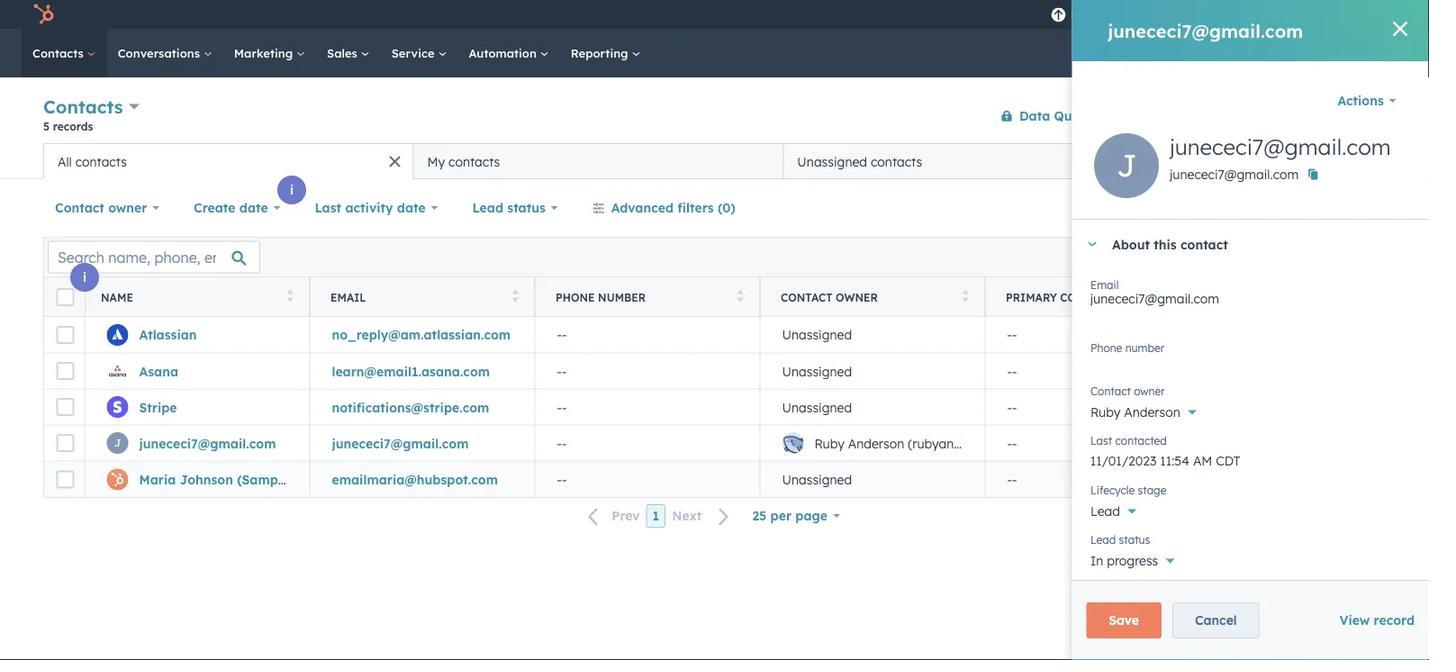 Task type: describe. For each thing, give the bounding box(es) containing it.
notifications@stripe.com button
[[310, 389, 535, 425]]

press to sort. image for email
[[512, 289, 519, 302]]

1 horizontal spatial contact owner
[[781, 290, 878, 304]]

maria johnson (sample contact) link
[[139, 471, 347, 487]]

learn@email1.asana.com
[[332, 363, 490, 379]]

primary company column header
[[985, 277, 1211, 317]]

unassigned for notifications@stripe.com
[[782, 399, 852, 415]]

Last contacted text field
[[1090, 444, 1411, 473]]

25
[[752, 508, 767, 524]]

contact inside popup button
[[55, 200, 104, 216]]

ruby anderson image
[[1304, 6, 1320, 23]]

create contact button
[[1279, 101, 1386, 130]]

phone for phone number
[[556, 290, 595, 304]]

emailmaria@hubspot.com link
[[332, 471, 498, 487]]

upgrade image
[[1051, 8, 1067, 24]]

1 button
[[646, 504, 666, 528]]

about this contact
[[1111, 236, 1227, 252]]

my
[[427, 154, 445, 169]]

contact owner inside popup button
[[55, 200, 147, 216]]

service
[[391, 45, 438, 60]]

last activity date button
[[303, 190, 450, 226]]

calling icon image
[[1130, 7, 1146, 23]]

data quality button
[[989, 98, 1101, 134]]

johnson
[[180, 471, 233, 487]]

contacts inside popup button
[[43, 95, 123, 118]]

in progress button
[[1090, 543, 1411, 573]]

11:27
[[1311, 471, 1338, 487]]

ruby anderson (rubyanndersson@gmail.com) button
[[760, 425, 1086, 461]]

1 vertical spatial i
[[83, 269, 86, 285]]

all views
[[1319, 153, 1374, 169]]

primary company
[[1006, 290, 1115, 304]]

2 vertical spatial contact
[[1090, 384, 1130, 398]]

activity
[[345, 200, 393, 216]]

ruby anderson (rubyanndersson@gmail.com)
[[814, 435, 1086, 451]]

about this contact button
[[1072, 220, 1411, 268]]

2 horizontal spatial owner
[[1133, 384, 1164, 398]]

phone for phone number
[[1090, 341, 1122, 354]]

1 press to sort. element from the left
[[287, 289, 294, 305]]

contacts for unassigned contacts
[[871, 154, 922, 169]]

number
[[598, 290, 646, 304]]

25 per page button
[[741, 498, 852, 534]]

unassigned for no_reply@am.atlassian.com
[[782, 327, 852, 343]]

contacts link
[[22, 29, 107, 77]]

status inside popup button
[[507, 200, 546, 216]]

ruby anderson button
[[1090, 394, 1411, 424]]

create date button
[[182, 190, 292, 226]]

5
[[43, 119, 50, 133]]

-- button for learn@email1.asana.com
[[535, 353, 760, 389]]

sales link
[[316, 29, 381, 77]]

contacts banner
[[43, 92, 1386, 143]]

pagination navigation
[[577, 504, 741, 528]]

owner inside popup button
[[108, 200, 147, 216]]

contacts for all contacts
[[75, 154, 127, 169]]

data quality
[[1019, 108, 1100, 123]]

data
[[1019, 108, 1050, 123]]

quality
[[1054, 108, 1100, 123]]

ruby anderson
[[1090, 404, 1180, 420]]

learn@email1.asana.com link
[[332, 363, 490, 379]]

unassigned button for learn@email1.asana.com
[[760, 353, 985, 389]]

this
[[1153, 236, 1176, 252]]

about
[[1111, 236, 1149, 252]]

view
[[1339, 612, 1370, 628]]

view record
[[1339, 612, 1415, 628]]

self
[[1323, 7, 1344, 22]]

1 horizontal spatial i
[[290, 182, 294, 198]]

emailmaria@hubspot.com button
[[310, 461, 535, 497]]

advanced filters (0) button
[[581, 190, 747, 226]]

primary
[[1006, 290, 1057, 304]]

sales
[[327, 45, 361, 60]]

automation
[[469, 45, 540, 60]]

upgrade
[[1070, 8, 1119, 23]]

ruby for ruby anderson
[[1090, 404, 1120, 420]]

actions button
[[1325, 83, 1407, 119]]

save button
[[1086, 602, 1162, 638]]

menu containing self made
[[1049, 0, 1407, 29]]

press to sort. element for contact owner
[[962, 289, 969, 305]]

advanced
[[611, 200, 674, 216]]

maria johnson (sample contact)
[[139, 471, 347, 487]]

advanced filters (0)
[[611, 200, 736, 216]]

stripe link
[[139, 399, 177, 415]]

lead inside lead status popup button
[[472, 200, 503, 216]]

1 press to sort. image from the left
[[287, 289, 294, 302]]

anderson for ruby anderson
[[1123, 404, 1180, 420]]

phone number
[[1090, 341, 1164, 354]]

lifecycle stage
[[1090, 483, 1166, 497]]

search image
[[1391, 47, 1404, 59]]

2 vertical spatial lead
[[1090, 533, 1115, 546]]

email for email
[[330, 290, 366, 304]]

emailmaria@hubspot.com
[[332, 471, 498, 487]]

last for last contacted
[[1090, 434, 1112, 447]]

view
[[1221, 153, 1250, 169]]

conversations
[[118, 45, 203, 60]]

email for email junececi7@gmail.com
[[1090, 278, 1118, 291]]

phone number
[[556, 290, 646, 304]]

atlassian link
[[139, 327, 197, 343]]

add view (3/5)
[[1192, 153, 1285, 169]]

prev button
[[577, 504, 646, 528]]

1 horizontal spatial owner
[[836, 290, 878, 304]]

25 per page
[[752, 508, 828, 524]]

cancel button
[[1172, 602, 1259, 638]]

all views link
[[1307, 143, 1386, 179]]

stage
[[1137, 483, 1166, 497]]

in
[[1090, 553, 1103, 569]]

date inside last activity date popup button
[[397, 200, 426, 216]]

conversations link
[[107, 29, 223, 77]]

atlassian
[[139, 327, 197, 343]]

help button
[[1198, 0, 1229, 29]]

cancel
[[1195, 612, 1237, 628]]

learn@email1.asana.com button
[[310, 353, 535, 389]]

(3/5)
[[1254, 153, 1285, 169]]

marketplaces button
[[1157, 0, 1195, 29]]

2 vertical spatial contact owner
[[1090, 384, 1164, 398]]

records
[[53, 119, 93, 133]]

marketing link
[[223, 29, 316, 77]]



Task type: locate. For each thing, give the bounding box(es) containing it.
anderson
[[1123, 404, 1180, 420], [848, 435, 904, 451]]

1 horizontal spatial all
[[1319, 153, 1335, 169]]

anderson inside button
[[848, 435, 904, 451]]

contact
[[55, 200, 104, 216], [781, 290, 833, 304], [1090, 384, 1130, 398]]

unassigned for emailmaria@hubspot.com
[[782, 471, 852, 487]]

view record link
[[1339, 612, 1415, 628]]

0 horizontal spatial ruby
[[814, 435, 844, 451]]

1 vertical spatial i button
[[70, 263, 99, 292]]

settings link
[[1232, 5, 1255, 24]]

settings image
[[1236, 8, 1252, 24]]

contact inside create contact button
[[1332, 109, 1370, 122]]

1 horizontal spatial anderson
[[1123, 404, 1180, 420]]

junececi7@gmail.com link up johnson on the left of the page
[[139, 435, 276, 451]]

0 vertical spatial ruby
[[1090, 404, 1120, 420]]

1
[[652, 508, 659, 524]]

anderson for ruby anderson (rubyanndersson@gmail.com)
[[848, 435, 904, 451]]

asana link
[[139, 363, 178, 379]]

1 vertical spatial lead status
[[1090, 533, 1149, 546]]

0 vertical spatial contact
[[1332, 109, 1370, 122]]

contacts down "hubspot" link
[[32, 45, 87, 60]]

phone
[[556, 290, 595, 304], [1090, 341, 1122, 354]]

1 horizontal spatial contacts
[[448, 154, 500, 169]]

page
[[795, 508, 828, 524]]

1 contacts from the left
[[75, 154, 127, 169]]

create for create date
[[194, 200, 235, 216]]

0 horizontal spatial contact
[[55, 200, 104, 216]]

3 unassigned button from the top
[[760, 389, 985, 425]]

1 horizontal spatial date
[[397, 200, 426, 216]]

ruby up the last contacted at the right bottom of page
[[1090, 404, 1120, 420]]

per
[[770, 508, 792, 524]]

lead status button
[[461, 190, 570, 226]]

no_reply@am.atlassian.com
[[332, 327, 511, 343]]

no_reply@am.atlassian.com button
[[310, 317, 535, 353]]

email down 'caret' image
[[1090, 278, 1118, 291]]

all contacts button
[[43, 143, 413, 179]]

progress
[[1106, 553, 1158, 569]]

0 horizontal spatial status
[[507, 200, 546, 216]]

0 vertical spatial status
[[507, 200, 546, 216]]

0 vertical spatial contact
[[55, 200, 104, 216]]

ruby up page
[[814, 435, 844, 451]]

lead down my contacts
[[472, 200, 503, 216]]

i down the "all contacts" button
[[290, 182, 294, 198]]

all contacts
[[58, 154, 127, 169]]

all down 5 records
[[58, 154, 72, 169]]

junececi7@gmail.com link down notifications@stripe.com
[[332, 435, 469, 451]]

lead
[[472, 200, 503, 216], [1090, 503, 1119, 519], [1090, 533, 1115, 546]]

0 vertical spatial last
[[315, 200, 341, 216]]

1 horizontal spatial status
[[1118, 533, 1149, 546]]

owner
[[108, 200, 147, 216], [836, 290, 878, 304], [1133, 384, 1164, 398]]

1 vertical spatial create
[[194, 200, 235, 216]]

lead button
[[1090, 493, 1411, 523]]

notifications@stripe.com
[[332, 399, 489, 415]]

press to sort. element
[[287, 289, 294, 305], [512, 289, 519, 305], [737, 289, 744, 305], [962, 289, 969, 305]]

0 horizontal spatial junececi7@gmail.com link
[[139, 435, 276, 451]]

unassigned button for no_reply@am.atlassian.com
[[760, 317, 985, 353]]

1 horizontal spatial phone
[[1090, 341, 1122, 354]]

last contacted
[[1090, 434, 1166, 447]]

0 horizontal spatial i button
[[70, 263, 99, 292]]

all left views
[[1319, 153, 1335, 169]]

1 vertical spatial phone
[[1090, 341, 1122, 354]]

ruby for ruby anderson (rubyanndersson@gmail.com)
[[814, 435, 844, 451]]

press to sort. image for phone number
[[737, 289, 744, 302]]

1 -- button from the top
[[535, 317, 760, 353]]

4 press to sort. element from the left
[[962, 289, 969, 305]]

email inside email junececi7@gmail.com
[[1090, 278, 1118, 291]]

in progress
[[1090, 553, 1158, 569]]

record
[[1374, 612, 1415, 628]]

(0)
[[718, 200, 736, 216]]

1 horizontal spatial create
[[1295, 109, 1329, 122]]

0 vertical spatial lead
[[472, 200, 503, 216]]

create up 'all views'
[[1295, 109, 1329, 122]]

3 -- button from the top
[[535, 389, 760, 425]]

unassigned button for emailmaria@hubspot.com
[[760, 461, 985, 497]]

hubspot image
[[32, 4, 54, 25]]

lead down lifecycle
[[1090, 503, 1119, 519]]

i button left the name
[[70, 263, 99, 292]]

date inside 'create date' popup button
[[239, 200, 268, 216]]

(sample
[[237, 471, 289, 487]]

0 vertical spatial anderson
[[1123, 404, 1180, 420]]

0 vertical spatial contacts
[[32, 45, 87, 60]]

2 press to sort. element from the left
[[512, 289, 519, 305]]

1 press to sort. image from the left
[[512, 289, 519, 302]]

add
[[1192, 153, 1217, 169]]

2 junececi7@gmail.com link from the left
[[332, 435, 469, 451]]

junececi7@gmail.com inside 'junececi7@gmail.com' button
[[332, 435, 469, 451]]

-- button for notifications@stripe.com
[[535, 389, 760, 425]]

1 horizontal spatial contact
[[781, 290, 833, 304]]

1 vertical spatial anderson
[[848, 435, 904, 451]]

contacts
[[75, 154, 127, 169], [448, 154, 500, 169], [871, 154, 922, 169]]

service link
[[381, 29, 458, 77]]

0 horizontal spatial contacts
[[75, 154, 127, 169]]

1 vertical spatial contacts
[[43, 95, 123, 118]]

3 contacts from the left
[[871, 154, 922, 169]]

junececi7@gmail.com link inside button
[[332, 435, 469, 451]]

status down my contacts button
[[507, 200, 546, 216]]

last left activity
[[315, 200, 341, 216]]

all for all views
[[1319, 153, 1335, 169]]

0 horizontal spatial date
[[239, 200, 268, 216]]

0 vertical spatial i
[[290, 182, 294, 198]]

1 vertical spatial last
[[1090, 434, 1112, 447]]

automation link
[[458, 29, 560, 77]]

i down contact owner popup button
[[83, 269, 86, 285]]

anderson inside popup button
[[1123, 404, 1180, 420]]

0 horizontal spatial last
[[315, 200, 341, 216]]

1 horizontal spatial last
[[1090, 434, 1112, 447]]

all inside button
[[58, 154, 72, 169]]

i button
[[277, 176, 306, 204], [70, 263, 99, 292]]

0 vertical spatial i button
[[277, 176, 306, 204]]

notifications button
[[1259, 0, 1289, 29]]

help image
[[1205, 8, 1222, 24]]

2 vertical spatial owner
[[1133, 384, 1164, 398]]

next
[[672, 508, 702, 524]]

date down the "all contacts" button
[[239, 200, 268, 216]]

1 vertical spatial lead
[[1090, 503, 1119, 519]]

0 horizontal spatial all
[[58, 154, 72, 169]]

last inside popup button
[[315, 200, 341, 216]]

contacts button
[[43, 94, 140, 120]]

1 vertical spatial status
[[1118, 533, 1149, 546]]

self made
[[1323, 7, 1379, 22]]

0 vertical spatial contact owner
[[55, 200, 147, 216]]

3 press to sort. element from the left
[[737, 289, 744, 305]]

contact inside about this contact dropdown button
[[1180, 236, 1227, 252]]

stripe
[[139, 399, 177, 415]]

email
[[1090, 278, 1118, 291], [330, 290, 366, 304]]

contacts for my contacts
[[448, 154, 500, 169]]

ruby inside button
[[814, 435, 844, 451]]

5 -- button from the top
[[535, 461, 760, 497]]

1 junececi7@gmail.com link from the left
[[139, 435, 276, 451]]

0 horizontal spatial anderson
[[848, 435, 904, 451]]

1 horizontal spatial lead status
[[1090, 533, 1149, 546]]

made
[[1347, 7, 1379, 22]]

2 -- button from the top
[[535, 353, 760, 389]]

0 vertical spatial lead status
[[472, 200, 546, 216]]

contact right this
[[1180, 236, 1227, 252]]

contact down actions
[[1332, 109, 1370, 122]]

2 date from the left
[[397, 200, 426, 216]]

last left contacted
[[1090, 434, 1112, 447]]

i
[[290, 182, 294, 198], [83, 269, 86, 285]]

filters
[[677, 200, 714, 216]]

create inside popup button
[[194, 200, 235, 216]]

unassigned contacts button
[[783, 143, 1153, 179]]

contacts
[[32, 45, 87, 60], [43, 95, 123, 118]]

Search name, phone, email addresses, or company search field
[[48, 241, 260, 273]]

last activity date
[[315, 200, 426, 216]]

-- button for no_reply@am.atlassian.com
[[535, 317, 760, 353]]

email up no_reply@am.atlassian.com
[[330, 290, 366, 304]]

at
[[1295, 471, 1307, 487]]

0 horizontal spatial press to sort. image
[[512, 289, 519, 302]]

2 press to sort. image from the left
[[737, 289, 744, 302]]

marketing
[[234, 45, 296, 60]]

lead status up in progress
[[1090, 533, 1149, 546]]

search button
[[1382, 38, 1413, 68]]

unassigned button for notifications@stripe.com
[[760, 389, 985, 425]]

1 vertical spatial owner
[[836, 290, 878, 304]]

lead status inside popup button
[[472, 200, 546, 216]]

0 vertical spatial phone
[[556, 290, 595, 304]]

Search HubSpot search field
[[1176, 38, 1397, 68]]

maria
[[139, 471, 176, 487]]

1 horizontal spatial press to sort. image
[[737, 289, 744, 302]]

-- button for emailmaria@hubspot.com
[[535, 461, 760, 497]]

create
[[1295, 109, 1329, 122], [194, 200, 235, 216]]

1 vertical spatial contact owner
[[781, 290, 878, 304]]

4 -- button from the top
[[535, 425, 760, 461]]

1 horizontal spatial press to sort. image
[[962, 289, 969, 302]]

ruby inside popup button
[[1090, 404, 1120, 420]]

create down the "all contacts" button
[[194, 200, 235, 216]]

2 unassigned button from the top
[[760, 353, 985, 389]]

0 horizontal spatial email
[[330, 290, 366, 304]]

1 unassigned button from the top
[[760, 317, 985, 353]]

prev
[[612, 508, 640, 524]]

1 vertical spatial ruby
[[814, 435, 844, 451]]

yesterday
[[1232, 471, 1291, 487]]

self made button
[[1293, 0, 1406, 29]]

0 horizontal spatial contact owner
[[55, 200, 147, 216]]

(rubyanndersson@gmail.com)
[[908, 435, 1086, 451]]

my contacts button
[[413, 143, 783, 179]]

1 all from the left
[[1319, 153, 1335, 169]]

0 horizontal spatial contact
[[1180, 236, 1227, 252]]

all for all contacts
[[58, 154, 72, 169]]

lead status down my contacts
[[472, 200, 546, 216]]

1 horizontal spatial email
[[1090, 278, 1118, 291]]

close image
[[1393, 22, 1407, 36]]

email junececi7@gmail.com
[[1090, 278, 1219, 307]]

preview button
[[288, 479, 350, 503]]

views
[[1339, 153, 1374, 169]]

1 date from the left
[[239, 200, 268, 216]]

2 horizontal spatial contacts
[[871, 154, 922, 169]]

contact)
[[293, 471, 347, 487]]

2 contacts from the left
[[448, 154, 500, 169]]

2 horizontal spatial contact
[[1090, 384, 1130, 398]]

caret image
[[1086, 242, 1097, 246]]

1 vertical spatial contact
[[1180, 236, 1227, 252]]

0 horizontal spatial create
[[194, 200, 235, 216]]

create inside button
[[1295, 109, 1329, 122]]

contacts up the records
[[43, 95, 123, 118]]

hubspot link
[[22, 4, 68, 25]]

reporting
[[571, 45, 632, 60]]

no_reply@am.atlassian.com link
[[332, 327, 511, 343]]

0 horizontal spatial lead status
[[472, 200, 546, 216]]

menu
[[1049, 0, 1407, 29]]

name
[[101, 290, 133, 304]]

asana
[[139, 363, 178, 379]]

ruby
[[1090, 404, 1120, 420], [814, 435, 844, 451]]

last for last activity date
[[315, 200, 341, 216]]

create for create contact
[[1295, 109, 1329, 122]]

contacted
[[1115, 434, 1166, 447]]

yesterday at 11:27 am
[[1232, 471, 1361, 487]]

press to sort. element for email
[[512, 289, 519, 305]]

i button right create date
[[277, 176, 306, 204]]

unassigned button
[[760, 317, 985, 353], [760, 353, 985, 389], [760, 389, 985, 425], [760, 461, 985, 497]]

press to sort. element for phone number
[[737, 289, 744, 305]]

create date
[[194, 200, 268, 216]]

status up progress on the bottom of the page
[[1118, 533, 1149, 546]]

lead inside lead 'popup button'
[[1090, 503, 1119, 519]]

0 vertical spatial owner
[[108, 200, 147, 216]]

2 press to sort. image from the left
[[962, 289, 969, 302]]

date right activity
[[397, 200, 426, 216]]

notifications image
[[1266, 8, 1282, 24]]

1 horizontal spatial ruby
[[1090, 404, 1120, 420]]

press to sort. image
[[287, 289, 294, 302], [962, 289, 969, 302]]

0 horizontal spatial phone
[[556, 290, 595, 304]]

unassigned for learn@email1.asana.com
[[782, 363, 852, 379]]

4 unassigned button from the top
[[760, 461, 985, 497]]

0 horizontal spatial press to sort. image
[[287, 289, 294, 302]]

Phone number text field
[[1090, 338, 1411, 374]]

notifications@stripe.com link
[[332, 399, 489, 415]]

2 all from the left
[[58, 154, 72, 169]]

lead up in
[[1090, 533, 1115, 546]]

press to sort. image
[[512, 289, 519, 302], [737, 289, 744, 302]]

2 horizontal spatial contact owner
[[1090, 384, 1164, 398]]

my contacts
[[427, 154, 500, 169]]

actions
[[1337, 93, 1383, 109]]

0 horizontal spatial i
[[83, 269, 86, 285]]

junececi7@gmail.com button
[[310, 425, 535, 461]]

unassigned inside button
[[797, 154, 867, 169]]

-- button
[[535, 317, 760, 353], [535, 353, 760, 389], [535, 389, 760, 425], [535, 425, 760, 461], [535, 461, 760, 497]]

am
[[1342, 471, 1361, 487]]

-- button for junececi7@gmail.com
[[535, 425, 760, 461]]

1 vertical spatial contact
[[781, 290, 833, 304]]

1 horizontal spatial contact
[[1332, 109, 1370, 122]]

marketplaces image
[[1168, 8, 1184, 24]]

status
[[507, 200, 546, 216], [1118, 533, 1149, 546]]

next button
[[666, 504, 741, 528]]

0 horizontal spatial owner
[[108, 200, 147, 216]]

1 horizontal spatial i button
[[277, 176, 306, 204]]

1 horizontal spatial junececi7@gmail.com link
[[332, 435, 469, 451]]

0 vertical spatial create
[[1295, 109, 1329, 122]]



Task type: vqa. For each thing, say whether or not it's contained in the screenshot.


